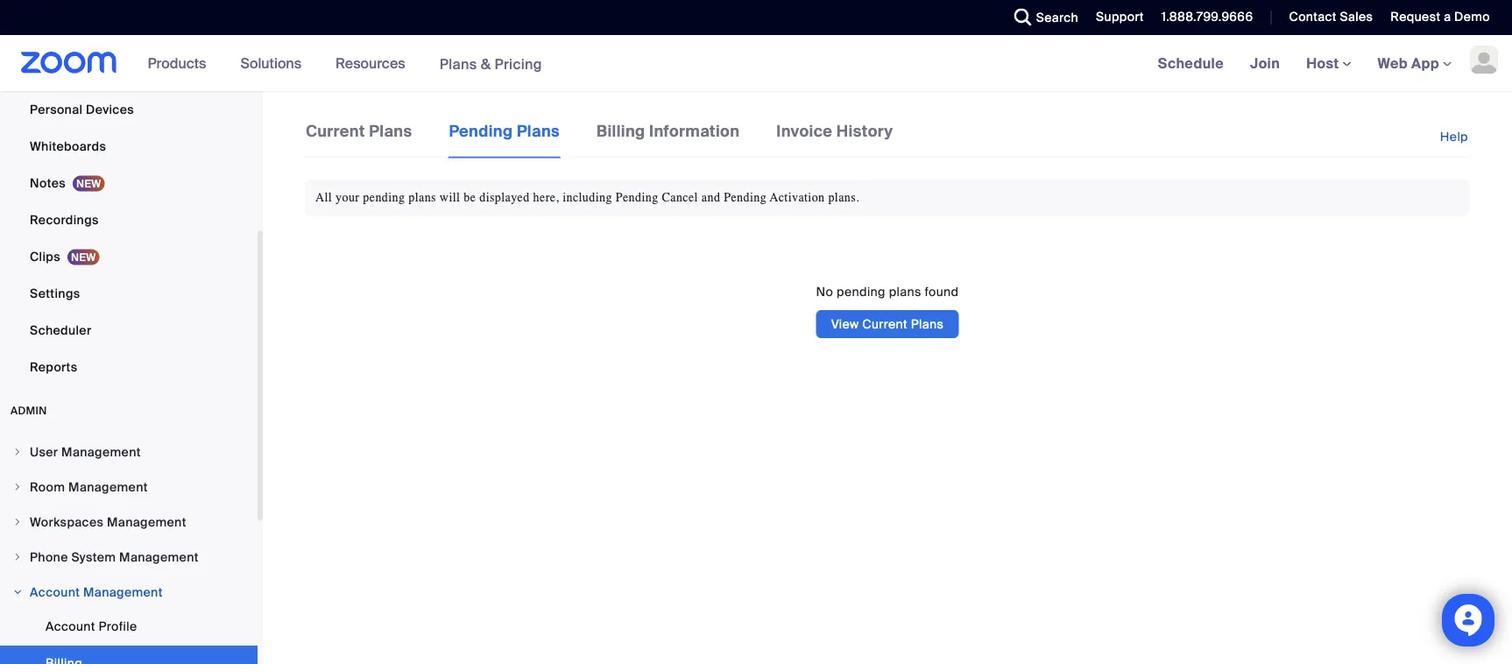 Task type: describe. For each thing, give the bounding box(es) containing it.
meetings navigation
[[1145, 35, 1513, 92]]

personal
[[30, 101, 83, 117]]

devices
[[86, 101, 134, 117]]

including
[[563, 191, 613, 205]]

current plans link
[[305, 119, 413, 157]]

plans inside view current plans link
[[911, 316, 944, 332]]

search button
[[1002, 0, 1083, 35]]

notes
[[30, 175, 66, 191]]

profile
[[99, 618, 137, 635]]

found
[[925, 284, 959, 300]]

main content main content
[[263, 91, 1513, 664]]

schedule
[[1158, 54, 1225, 72]]

plans.
[[829, 191, 860, 205]]

activation
[[770, 191, 825, 205]]

support
[[1097, 9, 1145, 25]]

management inside menu item
[[119, 549, 199, 565]]

resources button
[[336, 35, 413, 91]]

phone system management menu item
[[0, 541, 258, 574]]

phone system management
[[30, 549, 199, 565]]

management for workspaces management
[[107, 514, 186, 530]]

will
[[440, 191, 460, 205]]

products
[[148, 54, 206, 72]]

pending plans link
[[448, 119, 561, 158]]

schedule link
[[1145, 35, 1238, 91]]

products button
[[148, 35, 214, 91]]

resources
[[336, 54, 405, 72]]

reports link
[[0, 350, 258, 385]]

clips link
[[0, 239, 258, 274]]

a
[[1445, 9, 1452, 25]]

account profile
[[46, 618, 137, 635]]

workspaces
[[30, 514, 104, 530]]

user
[[30, 444, 58, 460]]

2 horizontal spatial pending
[[724, 191, 767, 205]]

web
[[1378, 54, 1409, 72]]

0 vertical spatial pending
[[363, 191, 405, 205]]

personal menu menu
[[0, 0, 258, 387]]

scheduler
[[30, 322, 92, 338]]

1 vertical spatial current
[[863, 316, 908, 332]]

reports
[[30, 359, 78, 375]]

management for account management
[[83, 584, 163, 600]]

plans & pricing
[[440, 55, 542, 73]]

management for room management
[[68, 479, 148, 495]]

solutions
[[241, 54, 302, 72]]

right image for account management
[[12, 587, 23, 598]]

right image for user management
[[12, 447, 23, 458]]

no pending plans found
[[816, 284, 959, 300]]

account management
[[30, 584, 163, 600]]

settings
[[30, 285, 80, 302]]

view
[[832, 316, 859, 332]]

product information navigation
[[135, 35, 556, 92]]

here,
[[533, 191, 559, 205]]

pricing
[[495, 55, 542, 73]]

workspaces management menu item
[[0, 506, 258, 539]]

room
[[30, 479, 65, 495]]

user management menu item
[[0, 436, 258, 469]]

account management menu
[[0, 609, 258, 664]]

be
[[464, 191, 476, 205]]

plans inside product information navigation
[[440, 55, 477, 73]]

join
[[1251, 54, 1281, 72]]

1 horizontal spatial pending
[[616, 191, 659, 205]]

workspaces management
[[30, 514, 186, 530]]

information
[[650, 121, 740, 141]]

account management menu item
[[0, 576, 258, 609]]

billing information link
[[596, 119, 741, 157]]

plans inside pending plans link
[[517, 121, 560, 141]]

invoice history link
[[776, 119, 894, 157]]

request
[[1391, 9, 1441, 25]]

solutions button
[[241, 35, 309, 91]]

1 vertical spatial plans
[[889, 284, 922, 300]]

contact sales
[[1290, 9, 1374, 25]]

sales
[[1341, 9, 1374, 25]]

web app
[[1378, 54, 1440, 72]]



Task type: locate. For each thing, give the bounding box(es) containing it.
account for account profile
[[46, 618, 95, 635]]

0 horizontal spatial current
[[306, 121, 365, 141]]

user management
[[30, 444, 141, 460]]

pending plans
[[449, 121, 560, 141]]

displayed
[[480, 191, 530, 205]]

all
[[316, 191, 332, 205]]

plans
[[409, 191, 436, 205], [889, 284, 922, 300]]

recordings
[[30, 212, 99, 228]]

whiteboards
[[30, 138, 106, 154]]

search
[[1037, 9, 1079, 25]]

management down room management menu item
[[107, 514, 186, 530]]

contact
[[1290, 9, 1337, 25]]

account profile link
[[0, 609, 258, 644]]

app
[[1412, 54, 1440, 72]]

pending down &
[[449, 121, 513, 141]]

right image inside workspaces management menu item
[[12, 517, 23, 528]]

management down workspaces management menu item
[[119, 549, 199, 565]]

current plans
[[306, 121, 412, 141]]

system
[[71, 549, 116, 565]]

banner containing products
[[0, 35, 1513, 92]]

plans down 'resources' 'dropdown button'
[[369, 121, 412, 141]]

billing information
[[597, 121, 740, 141]]

pending left cancel
[[616, 191, 659, 205]]

1 vertical spatial account
[[46, 618, 95, 635]]

1 right image from the top
[[12, 447, 23, 458]]

banner
[[0, 35, 1513, 92]]

host
[[1307, 54, 1343, 72]]

right image
[[12, 447, 23, 458], [12, 517, 23, 528], [12, 552, 23, 563], [12, 587, 23, 598]]

settings link
[[0, 276, 258, 311]]

invoice history
[[777, 121, 893, 141]]

join link
[[1238, 35, 1294, 91]]

pending
[[363, 191, 405, 205], [837, 284, 886, 300]]

current down no pending plans found
[[863, 316, 908, 332]]

pending right and
[[724, 191, 767, 205]]

room management
[[30, 479, 148, 495]]

right image left phone
[[12, 552, 23, 563]]

plans left the will at the left
[[409, 191, 436, 205]]

whiteboards link
[[0, 129, 258, 164]]

admin menu menu
[[0, 436, 258, 664]]

all your pending plans will be displayed here, including pending cancel and pending activation plans.
[[316, 191, 860, 205]]

help link
[[1441, 119, 1471, 155]]

1.888.799.9666 button
[[1149, 0, 1258, 35], [1162, 9, 1254, 25]]

plans
[[440, 55, 477, 73], [369, 121, 412, 141], [517, 121, 560, 141], [911, 316, 944, 332]]

your
[[336, 191, 360, 205]]

&
[[481, 55, 491, 73]]

1 vertical spatial pending
[[837, 284, 886, 300]]

account inside menu
[[46, 618, 95, 635]]

pending right your
[[363, 191, 405, 205]]

0 horizontal spatial pending
[[363, 191, 405, 205]]

management for user management
[[61, 444, 141, 460]]

help
[[1441, 129, 1469, 145]]

1 horizontal spatial pending
[[837, 284, 886, 300]]

contact sales link
[[1277, 0, 1378, 35], [1290, 9, 1374, 25]]

account down account management
[[46, 618, 95, 635]]

host button
[[1307, 54, 1352, 72]]

history
[[837, 121, 893, 141]]

plans down found
[[911, 316, 944, 332]]

web app button
[[1378, 54, 1452, 72]]

plans up here,
[[517, 121, 560, 141]]

notes link
[[0, 166, 258, 201]]

plans up view current plans
[[889, 284, 922, 300]]

right image for phone system management
[[12, 552, 23, 563]]

0 vertical spatial account
[[30, 584, 80, 600]]

right image down right icon
[[12, 517, 23, 528]]

plans left &
[[440, 55, 477, 73]]

billing
[[597, 121, 646, 141]]

view current plans
[[832, 316, 944, 332]]

current
[[306, 121, 365, 141], [863, 316, 908, 332]]

right image for workspaces management
[[12, 517, 23, 528]]

room management menu item
[[0, 471, 258, 504]]

1 horizontal spatial current
[[863, 316, 908, 332]]

zoom logo image
[[21, 52, 117, 74]]

right image inside user management menu item
[[12, 447, 23, 458]]

0 horizontal spatial pending
[[449, 121, 513, 141]]

management
[[61, 444, 141, 460], [68, 479, 148, 495], [107, 514, 186, 530], [119, 549, 199, 565], [83, 584, 163, 600]]

clips
[[30, 248, 60, 265]]

profile picture image
[[1471, 46, 1499, 74]]

pending
[[449, 121, 513, 141], [616, 191, 659, 205], [724, 191, 767, 205]]

current up the all
[[306, 121, 365, 141]]

0 vertical spatial current
[[306, 121, 365, 141]]

0 vertical spatial plans
[[409, 191, 436, 205]]

management up profile
[[83, 584, 163, 600]]

management up room management in the left bottom of the page
[[61, 444, 141, 460]]

management up workspaces management
[[68, 479, 148, 495]]

invoice
[[777, 121, 833, 141]]

phone
[[30, 549, 68, 565]]

and
[[702, 191, 721, 205]]

request a demo link
[[1378, 0, 1513, 35], [1391, 9, 1491, 25]]

3 right image from the top
[[12, 552, 23, 563]]

right image left user
[[12, 447, 23, 458]]

account down phone
[[30, 584, 80, 600]]

0 horizontal spatial plans
[[409, 191, 436, 205]]

account for account management
[[30, 584, 80, 600]]

demo
[[1455, 9, 1491, 25]]

view current plans link
[[817, 310, 959, 339]]

plans inside current plans link
[[369, 121, 412, 141]]

1 horizontal spatial plans
[[889, 284, 922, 300]]

side navigation navigation
[[0, 0, 263, 664]]

plans & pricing link
[[440, 55, 542, 73], [440, 55, 542, 73]]

cancel
[[662, 191, 698, 205]]

right image left account management
[[12, 587, 23, 598]]

admin
[[11, 404, 47, 418]]

scheduler link
[[0, 313, 258, 348]]

personal devices
[[30, 101, 134, 117]]

recordings link
[[0, 202, 258, 238]]

right image inside phone system management menu item
[[12, 552, 23, 563]]

4 right image from the top
[[12, 587, 23, 598]]

account
[[30, 584, 80, 600], [46, 618, 95, 635]]

pending up the view
[[837, 284, 886, 300]]

2 right image from the top
[[12, 517, 23, 528]]

no
[[816, 284, 834, 300]]

request a demo
[[1391, 9, 1491, 25]]

1.888.799.9666
[[1162, 9, 1254, 25]]

personal devices link
[[0, 92, 258, 127]]

right image inside account management menu item
[[12, 587, 23, 598]]

account inside menu item
[[30, 584, 80, 600]]

right image
[[12, 482, 23, 493]]

support link
[[1083, 0, 1149, 35], [1097, 9, 1145, 25]]



Task type: vqa. For each thing, say whether or not it's contained in the screenshot.
your
yes



